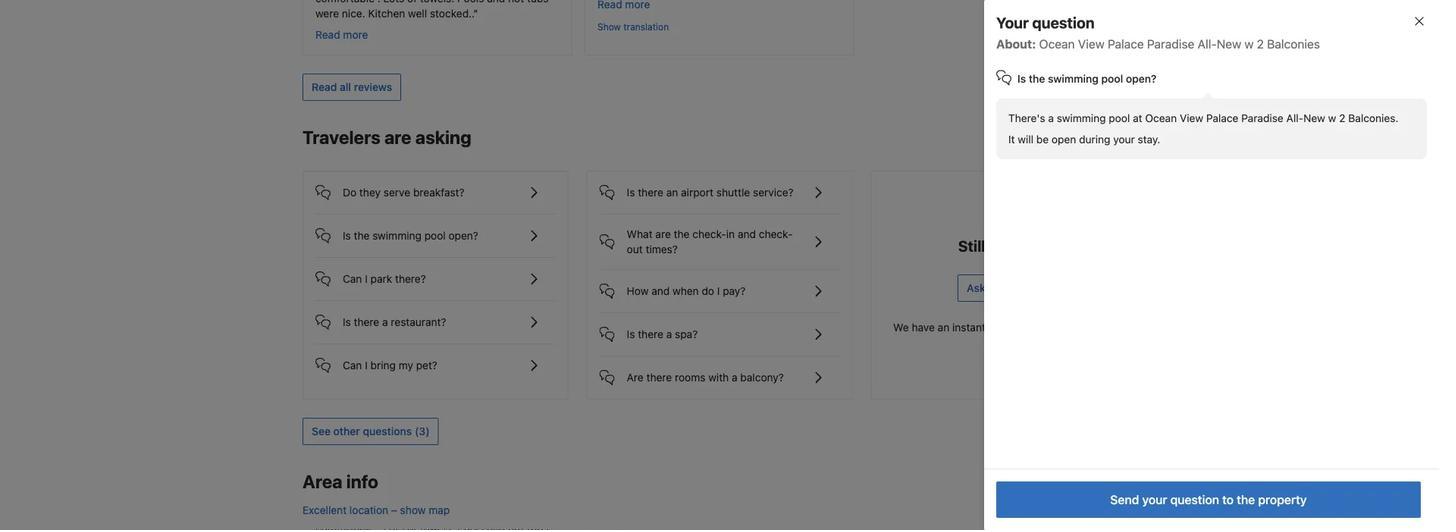 Task type: describe. For each thing, give the bounding box(es) containing it.
see for travelers are asking
[[1054, 132, 1072, 145]]

see availability button for travelers are asking
[[1044, 125, 1137, 153]]

more
[[343, 28, 368, 41]]

translation
[[624, 21, 669, 32]]

see for area info
[[1054, 477, 1072, 489]]

1 vertical spatial swimming
[[1057, 112, 1107, 124]]

to inside send your question to the property button
[[1223, 493, 1234, 507]]

what are the check-in and check- out times?
[[627, 228, 793, 256]]

will
[[1018, 133, 1034, 146]]

is the swimming pool open? inside button
[[343, 230, 479, 242]]

ask
[[967, 282, 986, 294]]

an for instant
[[938, 321, 950, 334]]

in
[[727, 228, 735, 241]]

can i park there?
[[343, 273, 426, 285]]

area
[[303, 471, 343, 492]]

ask a question button
[[958, 275, 1050, 302]]

availability for travelers are asking
[[1075, 132, 1128, 145]]

send
[[1111, 493, 1140, 507]]

read more button
[[316, 27, 368, 42]]

an for airport
[[667, 186, 678, 199]]

read for read more
[[316, 28, 340, 41]]

is for is the swimming pool open? button
[[343, 230, 351, 242]]

are for the
[[656, 228, 671, 241]]

read more
[[316, 28, 368, 41]]

paradise inside 'your question about: ocean view palace paradise all-new w 2 balconies'
[[1148, 37, 1195, 51]]

is there a spa?
[[627, 328, 698, 341]]

see other questions (3)
[[312, 425, 430, 438]]

times?
[[646, 243, 678, 256]]

airport
[[681, 186, 714, 199]]

still looking?
[[959, 237, 1050, 255]]

be
[[1037, 133, 1049, 146]]

balconies
[[1268, 37, 1321, 51]]

looking?
[[989, 237, 1050, 255]]

1 vertical spatial new
[[1304, 112, 1326, 124]]

0 vertical spatial questions
[[1067, 321, 1115, 334]]

they
[[360, 186, 381, 199]]

can i bring my pet? button
[[316, 344, 556, 375]]

about:
[[997, 37, 1037, 51]]

1 vertical spatial palace
[[1207, 112, 1239, 124]]

spa?
[[675, 328, 698, 341]]

pool inside button
[[425, 230, 446, 242]]

is for the is there an airport shuttle service? button
[[627, 186, 635, 199]]

do they serve breakfast?
[[343, 186, 465, 199]]

is for is there a spa? button
[[627, 328, 635, 341]]

we
[[894, 321, 909, 334]]

1 vertical spatial see
[[312, 425, 331, 438]]

is there an airport shuttle service?
[[627, 186, 794, 199]]

question inside 'your question about: ocean view palace paradise all-new w 2 balconies'
[[1033, 14, 1095, 31]]

there's
[[1009, 112, 1046, 124]]

1 horizontal spatial w
[[1329, 112, 1337, 124]]

availability for area info
[[1075, 477, 1128, 489]]

do
[[343, 186, 357, 199]]

is there a restaurant? button
[[316, 301, 556, 332]]

can i bring my pet?
[[343, 359, 438, 372]]

0 vertical spatial pool
[[1102, 72, 1124, 85]]

is there a spa? button
[[600, 313, 840, 344]]

open
[[1052, 133, 1077, 146]]

1 horizontal spatial ocean
[[1146, 112, 1178, 124]]

what
[[627, 228, 653, 241]]

questions inside button
[[363, 425, 412, 438]]

at
[[1134, 112, 1143, 124]]

palace inside 'your question about: ocean view palace paradise all-new w 2 balconies'
[[1108, 37, 1145, 51]]

and inside what are the check-in and check- out times?
[[738, 228, 756, 241]]

there?
[[395, 273, 426, 285]]

it will be open during your stay.
[[1009, 133, 1161, 146]]

open? inside your question dialog
[[1127, 72, 1157, 85]]

a right ask
[[989, 282, 995, 294]]

read all reviews
[[312, 81, 392, 93]]

a left 'spa?'
[[667, 328, 672, 341]]

during
[[1080, 133, 1111, 146]]

all
[[340, 81, 351, 93]]

are there rooms with a balcony?
[[627, 371, 784, 384]]

ask a question
[[967, 282, 1041, 294]]

travelers are asking
[[303, 127, 472, 148]]

other
[[334, 425, 360, 438]]

the down about:
[[1029, 72, 1046, 85]]

the left property
[[1238, 493, 1256, 507]]

0 vertical spatial swimming
[[1049, 72, 1099, 85]]

1 horizontal spatial all-
[[1287, 112, 1304, 124]]

have
[[912, 321, 935, 334]]

most
[[1040, 321, 1064, 334]]

there's a swimming pool at ocean view palace paradise all-new w 2 balconies.
[[1009, 112, 1399, 124]]

show translation button
[[598, 20, 669, 33]]

question for ask a question
[[998, 282, 1041, 294]]

(3)
[[415, 425, 430, 438]]

breakfast?
[[413, 186, 465, 199]]

how
[[627, 285, 649, 297]]

answer
[[989, 321, 1024, 334]]

0 vertical spatial to
[[1027, 321, 1037, 334]]

send your question to the property
[[1111, 493, 1308, 507]]

all- inside 'your question about: ocean view palace paradise all-new w 2 balconies'
[[1198, 37, 1217, 51]]

shuttle
[[717, 186, 751, 199]]

show
[[598, 21, 621, 32]]

0 horizontal spatial your
[[1114, 133, 1136, 146]]

2 check- from the left
[[759, 228, 793, 241]]

how and when do i pay? button
[[600, 270, 840, 300]]

2 inside 'your question about: ocean view palace paradise all-new w 2 balconies'
[[1258, 37, 1265, 51]]

is there an airport shuttle service? button
[[600, 171, 840, 202]]

it
[[1009, 133, 1016, 146]]

pet?
[[416, 359, 438, 372]]

read all reviews button
[[303, 74, 401, 101]]

question for send your question to the property
[[1171, 493, 1220, 507]]

1 vertical spatial paradise
[[1242, 112, 1284, 124]]

"
[[474, 7, 478, 20]]



Task type: vqa. For each thing, say whether or not it's contained in the screenshot.
may
no



Task type: locate. For each thing, give the bounding box(es) containing it.
1 vertical spatial open?
[[449, 230, 479, 242]]

0 horizontal spatial w
[[1245, 37, 1254, 51]]

a inside your question dialog
[[1049, 112, 1055, 124]]

there left 'spa?'
[[638, 328, 664, 341]]

travelers
[[303, 127, 381, 148]]

0 horizontal spatial 2
[[1258, 37, 1265, 51]]

there inside button
[[647, 371, 672, 384]]

can for can i park there?
[[343, 273, 362, 285]]

1 vertical spatial read
[[312, 81, 337, 93]]

1 horizontal spatial an
[[938, 321, 950, 334]]

0 vertical spatial all-
[[1198, 37, 1217, 51]]

read left all
[[312, 81, 337, 93]]

are
[[627, 371, 644, 384]]

questions left (3)
[[363, 425, 412, 438]]

your left stay.
[[1114, 133, 1136, 146]]

a up be at the top right of page
[[1049, 112, 1055, 124]]

new left balconies
[[1217, 37, 1242, 51]]

0 vertical spatial availability
[[1075, 132, 1128, 145]]

there up 'what'
[[638, 186, 664, 199]]

1 horizontal spatial and
[[738, 228, 756, 241]]

1 horizontal spatial open?
[[1127, 72, 1157, 85]]

1 vertical spatial ocean
[[1146, 112, 1178, 124]]

open? up at
[[1127, 72, 1157, 85]]

view
[[1079, 37, 1105, 51], [1181, 112, 1204, 124]]

still
[[959, 237, 986, 255]]

availability left stay.
[[1075, 132, 1128, 145]]

2
[[1258, 37, 1265, 51], [1340, 112, 1346, 124]]

paradise
[[1148, 37, 1195, 51], [1242, 112, 1284, 124]]

a right with
[[732, 371, 738, 384]]

stay.
[[1138, 133, 1161, 146]]

info
[[346, 471, 378, 492]]

1 horizontal spatial new
[[1304, 112, 1326, 124]]

ocean right at
[[1146, 112, 1178, 124]]

all- up there's a swimming pool at ocean view palace paradise all-new w 2 balconies.
[[1198, 37, 1217, 51]]

question right send
[[1171, 493, 1220, 507]]

1 vertical spatial and
[[652, 285, 670, 297]]

1 check- from the left
[[693, 228, 727, 241]]

open? up 'can i park there?' button
[[449, 230, 479, 242]]

how and when do i pay?
[[627, 285, 746, 297]]

open? inside button
[[449, 230, 479, 242]]

serve
[[384, 186, 411, 199]]

i
[[365, 273, 368, 285], [718, 285, 720, 297], [365, 359, 368, 372]]

and right how
[[652, 285, 670, 297]]

there
[[638, 186, 664, 199], [354, 316, 380, 329], [638, 328, 664, 341], [647, 371, 672, 384]]

bring
[[371, 359, 396, 372]]

1 vertical spatial an
[[938, 321, 950, 334]]

1 vertical spatial can
[[343, 359, 362, 372]]

0 horizontal spatial paradise
[[1148, 37, 1195, 51]]

0 horizontal spatial and
[[652, 285, 670, 297]]

1 horizontal spatial is the swimming pool open?
[[1018, 72, 1157, 85]]

availability
[[1075, 132, 1128, 145], [1075, 477, 1128, 489]]

1 vertical spatial question
[[998, 282, 1041, 294]]

see availability up send
[[1054, 477, 1128, 489]]

when
[[673, 285, 699, 297]]

rooms
[[675, 371, 706, 384]]

do
[[702, 285, 715, 297]]

0 vertical spatial open?
[[1127, 72, 1157, 85]]

my
[[399, 359, 413, 372]]

0 vertical spatial can
[[343, 273, 362, 285]]

1 vertical spatial availability
[[1075, 477, 1128, 489]]

an left airport
[[667, 186, 678, 199]]

see other questions (3) button
[[303, 418, 439, 445]]

see availability for area info
[[1054, 477, 1128, 489]]

and
[[738, 228, 756, 241], [652, 285, 670, 297]]

instant
[[953, 321, 986, 334]]

0 vertical spatial and
[[738, 228, 756, 241]]

0 vertical spatial an
[[667, 186, 678, 199]]

new
[[1217, 37, 1242, 51], [1304, 112, 1326, 124]]

swimming up it will be open during your stay.
[[1057, 112, 1107, 124]]

there right are
[[647, 371, 672, 384]]

0 horizontal spatial to
[[1027, 321, 1037, 334]]

is the swimming pool open? up there?
[[343, 230, 479, 242]]

can i park there? button
[[316, 258, 556, 288]]

the up times?
[[674, 228, 690, 241]]

area info
[[303, 471, 378, 492]]

1 vertical spatial pool
[[1109, 112, 1131, 124]]

1 horizontal spatial palace
[[1207, 112, 1239, 124]]

1 horizontal spatial 2
[[1340, 112, 1346, 124]]

ocean
[[1040, 37, 1076, 51], [1146, 112, 1178, 124]]

ocean inside 'your question about: ocean view palace paradise all-new w 2 balconies'
[[1040, 37, 1076, 51]]

0 vertical spatial paradise
[[1148, 37, 1195, 51]]

0 vertical spatial see availability button
[[1044, 125, 1137, 153]]

w left balconies. on the right of page
[[1329, 112, 1337, 124]]

2 availability from the top
[[1075, 477, 1128, 489]]

swimming inside button
[[373, 230, 422, 242]]

i right do
[[718, 285, 720, 297]]

1 vertical spatial to
[[1223, 493, 1234, 507]]

1 vertical spatial view
[[1181, 112, 1204, 124]]

2 vertical spatial question
[[1171, 493, 1220, 507]]

check-
[[693, 228, 727, 241], [759, 228, 793, 241]]

0 horizontal spatial are
[[385, 127, 412, 148]]

a inside button
[[732, 371, 738, 384]]

0 horizontal spatial palace
[[1108, 37, 1145, 51]]

availability up send
[[1075, 477, 1128, 489]]

1 vertical spatial are
[[656, 228, 671, 241]]

your question dialog
[[960, 0, 1440, 530]]

are there rooms with a balcony? button
[[600, 357, 840, 387]]

is there a restaurant?
[[343, 316, 447, 329]]

send your question to the property button
[[997, 482, 1422, 518]]

1 horizontal spatial questions
[[1067, 321, 1115, 334]]

0 horizontal spatial open?
[[449, 230, 479, 242]]

asking
[[416, 127, 472, 148]]

0 vertical spatial are
[[385, 127, 412, 148]]

swimming down 'serve'
[[373, 230, 422, 242]]

0 horizontal spatial is the swimming pool open?
[[343, 230, 479, 242]]

1 horizontal spatial view
[[1181, 112, 1204, 124]]

read
[[316, 28, 340, 41], [312, 81, 337, 93]]

service?
[[753, 186, 794, 199]]

1 horizontal spatial check-
[[759, 228, 793, 241]]

a
[[1049, 112, 1055, 124], [989, 282, 995, 294], [382, 316, 388, 329], [667, 328, 672, 341], [732, 371, 738, 384]]

1 horizontal spatial are
[[656, 228, 671, 241]]

can left 'park' on the left bottom
[[343, 273, 362, 285]]

1 horizontal spatial your
[[1143, 493, 1168, 507]]

1 vertical spatial w
[[1329, 112, 1337, 124]]

an right the "have"
[[938, 321, 950, 334]]

new left balconies. on the right of page
[[1304, 112, 1326, 124]]

with
[[709, 371, 729, 384]]

2 left balconies
[[1258, 37, 1265, 51]]

1 vertical spatial is the swimming pool open?
[[343, 230, 479, 242]]

2 left balconies. on the right of page
[[1340, 112, 1346, 124]]

open?
[[1127, 72, 1157, 85], [449, 230, 479, 242]]

0 horizontal spatial new
[[1217, 37, 1242, 51]]

pool left at
[[1109, 112, 1131, 124]]

is inside your question dialog
[[1018, 72, 1027, 85]]

0 vertical spatial palace
[[1108, 37, 1145, 51]]

swimming up open
[[1049, 72, 1099, 85]]

check- down is there an airport shuttle service?
[[693, 228, 727, 241]]

new inside 'your question about: ocean view palace paradise all-new w 2 balconies'
[[1217, 37, 1242, 51]]

view right at
[[1181, 112, 1204, 124]]

is down about:
[[1018, 72, 1027, 85]]

question right your on the top right of page
[[1033, 14, 1095, 31]]

0 vertical spatial question
[[1033, 14, 1095, 31]]

to left property
[[1223, 493, 1234, 507]]

question
[[1033, 14, 1095, 31], [998, 282, 1041, 294], [1171, 493, 1220, 507]]

is the swimming pool open? inside your question dialog
[[1018, 72, 1157, 85]]

is up are
[[627, 328, 635, 341]]

1 vertical spatial questions
[[363, 425, 412, 438]]

pool up 'can i park there?' button
[[425, 230, 446, 242]]

0 vertical spatial 2
[[1258, 37, 1265, 51]]

is the swimming pool open? up it will be open during your stay.
[[1018, 72, 1157, 85]]

the down they
[[354, 230, 370, 242]]

to
[[1027, 321, 1037, 334], [1223, 493, 1234, 507]]

do they serve breakfast? button
[[316, 171, 556, 202]]

all-
[[1198, 37, 1217, 51], [1287, 112, 1304, 124]]

w
[[1245, 37, 1254, 51], [1329, 112, 1337, 124]]

questions
[[1067, 321, 1115, 334], [363, 425, 412, 438]]

view right about:
[[1079, 37, 1105, 51]]

1 vertical spatial 2
[[1340, 112, 1346, 124]]

your right send
[[1143, 493, 1168, 507]]

0 vertical spatial new
[[1217, 37, 1242, 51]]

see availability for travelers are asking
[[1054, 132, 1128, 145]]

1 vertical spatial see availability
[[1054, 477, 1128, 489]]

questions right 'most'
[[1067, 321, 1115, 334]]

property
[[1259, 493, 1308, 507]]

1 vertical spatial all-
[[1287, 112, 1304, 124]]

your question about: ocean view palace paradise all-new w 2 balconies
[[997, 14, 1321, 51]]

w inside 'your question about: ocean view palace paradise all-new w 2 balconies'
[[1245, 37, 1254, 51]]

read inside button
[[312, 81, 337, 93]]

ocean right about:
[[1040, 37, 1076, 51]]

all- down balconies
[[1287, 112, 1304, 124]]

2 vertical spatial pool
[[425, 230, 446, 242]]

out
[[627, 243, 643, 256]]

check- down service?
[[759, 228, 793, 241]]

pool up during
[[1102, 72, 1124, 85]]

2 can from the top
[[343, 359, 362, 372]]

is the swimming pool open? button
[[316, 215, 556, 245]]

i for can i bring my pet?
[[365, 359, 368, 372]]

there for are there rooms with a balcony?
[[647, 371, 672, 384]]

and right in
[[738, 228, 756, 241]]

w left balconies
[[1245, 37, 1254, 51]]

balcony?
[[741, 371, 784, 384]]

there for is there a spa?
[[638, 328, 664, 341]]

i left the bring
[[365, 359, 368, 372]]

see availability right be at the top right of page
[[1054, 132, 1128, 145]]

2 vertical spatial swimming
[[373, 230, 422, 242]]

read left the more
[[316, 28, 340, 41]]

i left 'park' on the left bottom
[[365, 273, 368, 285]]

a left restaurant?
[[382, 316, 388, 329]]

0 vertical spatial see
[[1054, 132, 1072, 145]]

question up answer
[[998, 282, 1041, 294]]

your
[[997, 14, 1030, 31]]

0 vertical spatial is the swimming pool open?
[[1018, 72, 1157, 85]]

2 see availability from the top
[[1054, 477, 1128, 489]]

can for can i bring my pet?
[[343, 359, 362, 372]]

0 vertical spatial your
[[1114, 133, 1136, 146]]

are for asking
[[385, 127, 412, 148]]

is
[[1018, 72, 1027, 85], [627, 186, 635, 199], [343, 230, 351, 242], [343, 316, 351, 329], [627, 328, 635, 341]]

1 horizontal spatial to
[[1223, 493, 1234, 507]]

0 vertical spatial read
[[316, 28, 340, 41]]

read for read all reviews
[[312, 81, 337, 93]]

0 horizontal spatial check-
[[693, 228, 727, 241]]

is up 'what'
[[627, 186, 635, 199]]

to left 'most'
[[1027, 321, 1037, 334]]

0 vertical spatial w
[[1245, 37, 1254, 51]]

0 vertical spatial see availability
[[1054, 132, 1128, 145]]

1 can from the top
[[343, 273, 362, 285]]

we have an instant answer to most questions
[[894, 321, 1115, 334]]

1 vertical spatial your
[[1143, 493, 1168, 507]]

1 horizontal spatial paradise
[[1242, 112, 1284, 124]]

see availability button
[[1044, 125, 1137, 153], [1044, 470, 1137, 497]]

0 horizontal spatial an
[[667, 186, 678, 199]]

what are the check-in and check- out times? button
[[600, 215, 840, 257]]

2 vertical spatial see
[[1054, 477, 1072, 489]]

0 vertical spatial ocean
[[1040, 37, 1076, 51]]

0 vertical spatial view
[[1079, 37, 1105, 51]]

is the swimming pool open?
[[1018, 72, 1157, 85], [343, 230, 479, 242]]

are up times?
[[656, 228, 671, 241]]

your
[[1114, 133, 1136, 146], [1143, 493, 1168, 507]]

there for is there an airport shuttle service?
[[638, 186, 664, 199]]

1 vertical spatial see availability button
[[1044, 470, 1137, 497]]

show translation
[[598, 21, 669, 32]]

read inside "button"
[[316, 28, 340, 41]]

an inside button
[[667, 186, 678, 199]]

0 horizontal spatial ocean
[[1040, 37, 1076, 51]]

park
[[371, 273, 392, 285]]

there for is there a restaurant?
[[354, 316, 380, 329]]

i for can i park there?
[[365, 273, 368, 285]]

can left the bring
[[343, 359, 362, 372]]

0 horizontal spatial questions
[[363, 425, 412, 438]]

are inside what are the check-in and check- out times?
[[656, 228, 671, 241]]

1 see availability from the top
[[1054, 132, 1128, 145]]

reviews
[[354, 81, 392, 93]]

is down do
[[343, 230, 351, 242]]

see availability button for area info
[[1044, 470, 1137, 497]]

0 horizontal spatial all-
[[1198, 37, 1217, 51]]

your inside button
[[1143, 493, 1168, 507]]

restaurant?
[[391, 316, 447, 329]]

0 horizontal spatial view
[[1079, 37, 1105, 51]]

1 see availability button from the top
[[1044, 125, 1137, 153]]

the inside what are the check-in and check- out times?
[[674, 228, 690, 241]]

is down can i park there?
[[343, 316, 351, 329]]

balconies.
[[1349, 112, 1399, 124]]

is for the is there a restaurant? button
[[343, 316, 351, 329]]

view inside 'your question about: ocean view palace paradise all-new w 2 balconies'
[[1079, 37, 1105, 51]]

1 availability from the top
[[1075, 132, 1128, 145]]

2 see availability button from the top
[[1044, 470, 1137, 497]]

there down 'park' on the left bottom
[[354, 316, 380, 329]]

pay?
[[723, 285, 746, 297]]

are left asking
[[385, 127, 412, 148]]

palace
[[1108, 37, 1145, 51], [1207, 112, 1239, 124]]



